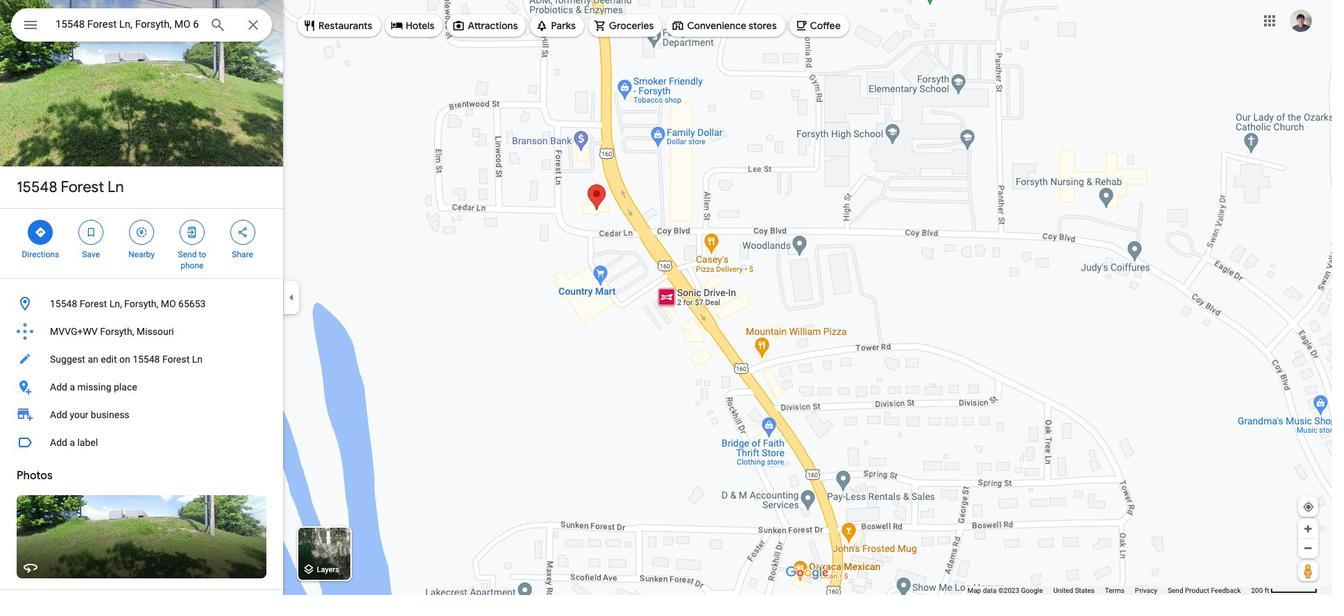 Task type: describe. For each thing, give the bounding box(es) containing it.
show your location image
[[1303, 501, 1315, 514]]

an
[[88, 354, 98, 365]]

send for send to phone
[[178, 250, 197, 260]]

hotels button
[[385, 9, 443, 42]]

groceries
[[609, 19, 654, 32]]

send product feedback
[[1168, 587, 1241, 595]]

none field inside "15548 forest ln, forsyth, mo 65653" field
[[56, 16, 198, 33]]

ln,
[[109, 298, 122, 310]]

hotels
[[406, 19, 435, 32]]

restaurants button
[[298, 9, 381, 42]]

groceries button
[[588, 9, 662, 42]]

missouri
[[137, 326, 174, 337]]

200 ft
[[1252, 587, 1270, 595]]

a for label
[[70, 437, 75, 448]]

google
[[1021, 587, 1043, 595]]

terms button
[[1105, 586, 1125, 595]]


[[135, 225, 148, 240]]

add for add a label
[[50, 437, 67, 448]]

business
[[91, 409, 129, 421]]

mo
[[161, 298, 176, 310]]

200
[[1252, 587, 1263, 595]]

photos
[[17, 469, 53, 483]]

forest for ln,
[[80, 298, 107, 310]]

layers
[[317, 566, 339, 575]]

data
[[983, 587, 997, 595]]

missing
[[77, 382, 111, 393]]

attractions
[[468, 19, 518, 32]]

suggest an edit on 15548 forest ln
[[50, 354, 203, 365]]

add your business
[[50, 409, 129, 421]]

 search field
[[11, 8, 272, 44]]

phone
[[181, 261, 204, 271]]

zoom out image
[[1303, 543, 1314, 554]]

15548 forest ln main content
[[0, 0, 283, 595]]

add for add a missing place
[[50, 382, 67, 393]]

©2023
[[999, 587, 1020, 595]]

mvvg+wv forsyth, missouri
[[50, 326, 174, 337]]

coffee button
[[789, 9, 849, 42]]

on
[[119, 354, 130, 365]]

add your business link
[[0, 401, 283, 429]]

feedback
[[1211, 587, 1241, 595]]

mvvg+wv
[[50, 326, 98, 337]]


[[34, 225, 47, 240]]

convenience stores button
[[667, 9, 785, 42]]

1 vertical spatial forsyth,
[[100, 326, 134, 337]]

show street view coverage image
[[1298, 561, 1318, 582]]

send to phone
[[178, 250, 206, 271]]

parks
[[551, 19, 576, 32]]

united states button
[[1054, 586, 1095, 595]]

mvvg+wv forsyth, missouri button
[[0, 318, 283, 346]]

stores
[[749, 19, 777, 32]]

15548 forest ln, forsyth, mo 65653 button
[[0, 290, 283, 318]]

add a missing place button
[[0, 373, 283, 401]]

privacy
[[1135, 587, 1158, 595]]

add a missing place
[[50, 382, 137, 393]]

add a label button
[[0, 429, 283, 457]]

map data ©2023 google
[[968, 587, 1043, 595]]

15548 Forest Ln, Forsyth, MO 65653 field
[[11, 8, 272, 42]]

65653
[[178, 298, 206, 310]]

coffee
[[810, 19, 841, 32]]

send product feedback button
[[1168, 586, 1241, 595]]



Task type: vqa. For each thing, say whether or not it's contained in the screenshot.


Task type: locate. For each thing, give the bounding box(es) containing it.

[[186, 225, 198, 240]]

forest inside button
[[162, 354, 190, 365]]

directions
[[22, 250, 59, 260]]

15548 inside button
[[133, 354, 160, 365]]

restaurants
[[319, 19, 372, 32]]

 button
[[11, 8, 50, 44]]

label
[[77, 437, 98, 448]]

15548
[[17, 178, 57, 197], [50, 298, 77, 310], [133, 354, 160, 365]]

2 vertical spatial 15548
[[133, 354, 160, 365]]

footer inside the google maps element
[[968, 586, 1252, 595]]

forest up 
[[61, 178, 104, 197]]

add
[[50, 382, 67, 393], [50, 409, 67, 421], [50, 437, 67, 448]]

place
[[114, 382, 137, 393]]

attractions button
[[447, 9, 526, 42]]

save
[[82, 250, 100, 260]]

send
[[178, 250, 197, 260], [1168, 587, 1184, 595]]

2 vertical spatial add
[[50, 437, 67, 448]]

ft
[[1265, 587, 1270, 595]]

google maps element
[[0, 0, 1332, 595]]

2 a from the top
[[70, 437, 75, 448]]

send up phone
[[178, 250, 197, 260]]

1 vertical spatial ln
[[192, 354, 203, 365]]

1 vertical spatial forest
[[80, 298, 107, 310]]

0 vertical spatial forest
[[61, 178, 104, 197]]

3 add from the top
[[50, 437, 67, 448]]

15548 for 15548 forest ln
[[17, 178, 57, 197]]

send inside the send to phone
[[178, 250, 197, 260]]

a left label
[[70, 437, 75, 448]]

a for missing
[[70, 382, 75, 393]]

google account: nolan park  
(nolan.park@adept.ai) image
[[1290, 9, 1312, 32]]

15548 forest ln, forsyth, mo 65653
[[50, 298, 206, 310]]

a left missing
[[70, 382, 75, 393]]

None field
[[56, 16, 198, 33]]

forest down missouri
[[162, 354, 190, 365]]

convenience
[[687, 19, 747, 32]]

2 add from the top
[[50, 409, 67, 421]]

forest
[[61, 178, 104, 197], [80, 298, 107, 310], [162, 354, 190, 365]]

ln up "actions for 15548 forest ln" region
[[108, 178, 124, 197]]

0 vertical spatial forsyth,
[[124, 298, 158, 310]]

share
[[232, 250, 253, 260]]


[[22, 15, 39, 35]]

0 vertical spatial send
[[178, 250, 197, 260]]


[[85, 225, 97, 240]]

privacy button
[[1135, 586, 1158, 595]]

forest left ln,
[[80, 298, 107, 310]]

footer containing map data ©2023 google
[[968, 586, 1252, 595]]

suggest an edit on 15548 forest ln button
[[0, 346, 283, 373]]

1 vertical spatial add
[[50, 409, 67, 421]]

0 vertical spatial a
[[70, 382, 75, 393]]

product
[[1185, 587, 1210, 595]]

ln inside suggest an edit on 15548 forest ln button
[[192, 354, 203, 365]]

add for add your business
[[50, 409, 67, 421]]

terms
[[1105, 587, 1125, 595]]

forsyth, right ln,
[[124, 298, 158, 310]]

to
[[199, 250, 206, 260]]

forest for ln
[[61, 178, 104, 197]]

15548 for 15548 forest ln, forsyth, mo 65653
[[50, 298, 77, 310]]

0 vertical spatial ln
[[108, 178, 124, 197]]

actions for 15548 forest ln region
[[0, 209, 283, 278]]

map
[[968, 587, 981, 595]]

forsyth, down ln,
[[100, 326, 134, 337]]

send left product
[[1168, 587, 1184, 595]]

send for send product feedback
[[1168, 587, 1184, 595]]

0 horizontal spatial ln
[[108, 178, 124, 197]]

footer
[[968, 586, 1252, 595]]

15548 forest ln
[[17, 178, 124, 197]]

forest inside 'button'
[[80, 298, 107, 310]]

15548 inside 'button'
[[50, 298, 77, 310]]

forsyth,
[[124, 298, 158, 310], [100, 326, 134, 337]]

add left your
[[50, 409, 67, 421]]

add left label
[[50, 437, 67, 448]]

15548 up mvvg+wv
[[50, 298, 77, 310]]

ln down 65653
[[192, 354, 203, 365]]

2 vertical spatial forest
[[162, 354, 190, 365]]

parks button
[[530, 9, 584, 42]]

nearby
[[128, 250, 155, 260]]

1 vertical spatial a
[[70, 437, 75, 448]]

convenience stores
[[687, 19, 777, 32]]

suggest
[[50, 354, 85, 365]]

15548 up 
[[17, 178, 57, 197]]

edit
[[101, 354, 117, 365]]

1 vertical spatial send
[[1168, 587, 1184, 595]]

a
[[70, 382, 75, 393], [70, 437, 75, 448]]

1 vertical spatial 15548
[[50, 298, 77, 310]]

united states
[[1054, 587, 1095, 595]]

0 vertical spatial add
[[50, 382, 67, 393]]

collapse side panel image
[[284, 290, 299, 305]]

add a label
[[50, 437, 98, 448]]

states
[[1075, 587, 1095, 595]]


[[236, 225, 249, 240]]

1 horizontal spatial send
[[1168, 587, 1184, 595]]

send inside button
[[1168, 587, 1184, 595]]

0 horizontal spatial send
[[178, 250, 197, 260]]

1 add from the top
[[50, 382, 67, 393]]

united
[[1054, 587, 1073, 595]]

your
[[70, 409, 88, 421]]

1 a from the top
[[70, 382, 75, 393]]

0 vertical spatial 15548
[[17, 178, 57, 197]]

200 ft button
[[1252, 587, 1318, 595]]

15548 right on
[[133, 354, 160, 365]]

zoom in image
[[1303, 524, 1314, 534]]

1 horizontal spatial ln
[[192, 354, 203, 365]]

add down suggest
[[50, 382, 67, 393]]

ln
[[108, 178, 124, 197], [192, 354, 203, 365]]



